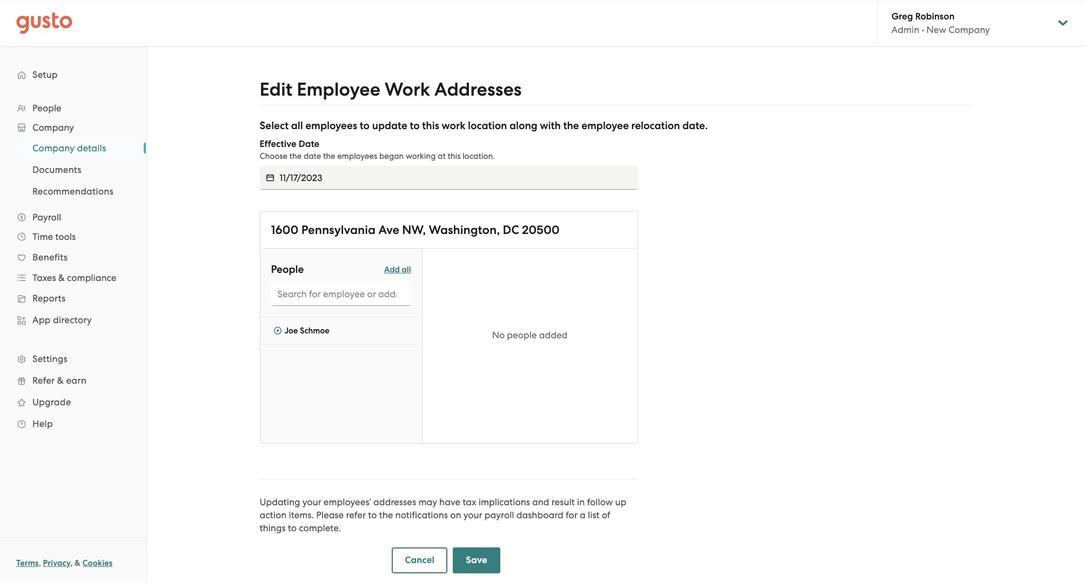 Task type: locate. For each thing, give the bounding box(es) containing it.
, left the cookies button
[[70, 558, 73, 568]]

0 horizontal spatial your
[[303, 497, 321, 508]]

result
[[552, 497, 575, 508]]

0 horizontal spatial all
[[291, 119, 303, 132]]

1 vertical spatial employees
[[337, 151, 377, 161]]

0 vertical spatial &
[[58, 272, 65, 283]]

& inside dropdown button
[[58, 272, 65, 283]]

taxes & compliance button
[[11, 268, 135, 288]]

location.
[[463, 151, 495, 161]]

app directory
[[32, 315, 92, 325]]

list containing company details
[[0, 137, 146, 202]]

&
[[58, 272, 65, 283], [57, 375, 64, 386], [75, 558, 81, 568]]

& right taxes
[[58, 272, 65, 283]]

choose
[[260, 151, 288, 161]]

benefits
[[32, 252, 68, 263]]

,
[[39, 558, 41, 568], [70, 558, 73, 568]]

location
[[468, 119, 507, 132]]

all
[[291, 119, 303, 132], [402, 265, 411, 274]]

the right the with
[[563, 119, 579, 132]]

a
[[580, 510, 586, 521]]

employees
[[306, 119, 357, 132], [337, 151, 377, 161]]

, left privacy link
[[39, 558, 41, 568]]

updating
[[260, 497, 300, 508]]

date.
[[683, 119, 708, 132]]

company right new
[[949, 24, 990, 35]]

refer
[[32, 375, 55, 386]]

1600
[[271, 223, 299, 237]]

to
[[360, 119, 370, 132], [410, 119, 420, 132], [368, 510, 377, 521], [288, 523, 297, 534]]

20500
[[522, 223, 560, 237]]

company inside greg robinson admin • new company
[[949, 24, 990, 35]]

employees left began
[[337, 151, 377, 161]]

effective date choose the date the employees began working at this location.
[[260, 138, 495, 161]]

people
[[507, 330, 537, 341]]

& for earn
[[57, 375, 64, 386]]

reports link
[[11, 289, 135, 308]]

recommendations link
[[19, 182, 135, 201]]

2 vertical spatial &
[[75, 558, 81, 568]]

payroll button
[[11, 208, 135, 227]]

to left the update
[[360, 119, 370, 132]]

began
[[379, 151, 404, 161]]

employees'
[[324, 497, 371, 508]]

all right "add"
[[402, 265, 411, 274]]

company up company details on the top left
[[32, 122, 74, 133]]

privacy link
[[43, 558, 70, 568]]

your
[[303, 497, 321, 508], [464, 510, 483, 521]]

settings link
[[11, 349, 135, 369]]

company for company
[[32, 122, 74, 133]]

Effective Date field
[[280, 166, 638, 190]]

save button
[[453, 548, 500, 574]]

home image
[[16, 12, 72, 34]]

& left cookies
[[75, 558, 81, 568]]

to down items.
[[288, 523, 297, 534]]

company up documents
[[32, 143, 75, 154]]

save
[[466, 555, 487, 566]]

& left earn
[[57, 375, 64, 386]]

on
[[450, 510, 461, 521]]

recommendations
[[32, 186, 113, 197]]

Search for employee or address search field
[[271, 282, 411, 306]]

1 horizontal spatial ,
[[70, 558, 73, 568]]

this right "at"
[[448, 151, 461, 161]]

all up date in the left of the page
[[291, 119, 303, 132]]

this left work
[[422, 119, 439, 132]]

people inside dropdown button
[[32, 103, 61, 114]]

cookies
[[83, 558, 113, 568]]

1 horizontal spatial people
[[271, 263, 304, 276]]

1 horizontal spatial this
[[448, 151, 461, 161]]

people button
[[11, 98, 135, 118]]

people
[[32, 103, 61, 114], [271, 263, 304, 276]]

1 horizontal spatial all
[[402, 265, 411, 274]]

0 horizontal spatial people
[[32, 103, 61, 114]]

people down "1600"
[[271, 263, 304, 276]]

1 horizontal spatial your
[[464, 510, 483, 521]]

have
[[440, 497, 461, 508]]

calendar outline image
[[266, 172, 274, 183]]

all inside button
[[402, 265, 411, 274]]

1600 pennsylvania ave nw, washington, dc 20500
[[271, 223, 560, 237]]

0 horizontal spatial this
[[422, 119, 439, 132]]

time
[[32, 231, 53, 242]]

people up company 'dropdown button'
[[32, 103, 61, 114]]

1 vertical spatial company
[[32, 122, 74, 133]]

refer
[[346, 510, 366, 521]]

0 horizontal spatial ,
[[39, 558, 41, 568]]

items.
[[289, 510, 314, 521]]

0 vertical spatial your
[[303, 497, 321, 508]]

the
[[563, 119, 579, 132], [290, 151, 302, 161], [323, 151, 335, 161], [379, 510, 393, 521]]

your up items.
[[303, 497, 321, 508]]

time tools
[[32, 231, 76, 242]]

1 vertical spatial people
[[271, 263, 304, 276]]

•
[[922, 24, 925, 35]]

1 vertical spatial all
[[402, 265, 411, 274]]

ave
[[379, 223, 399, 237]]

details
[[77, 143, 106, 154]]

1 vertical spatial this
[[448, 151, 461, 161]]

in
[[577, 497, 585, 508]]

0 vertical spatial people
[[32, 103, 61, 114]]

tax
[[463, 497, 477, 508]]

circle plus image
[[274, 326, 282, 336]]

list containing people
[[0, 98, 146, 435]]

the down addresses
[[379, 510, 393, 521]]

0 vertical spatial all
[[291, 119, 303, 132]]

privacy
[[43, 558, 70, 568]]

terms
[[16, 558, 39, 568]]

the inside the updating your employees' addresses may have tax implications and result in follow up action items. please refer to the notifications on your payroll dashboard for a list of things to complete.
[[379, 510, 393, 521]]

with
[[540, 119, 561, 132]]

employees up date in the left of the page
[[306, 119, 357, 132]]

all for add
[[402, 265, 411, 274]]

add
[[384, 265, 400, 274]]

your down the tax
[[464, 510, 483, 521]]

2 , from the left
[[70, 558, 73, 568]]

1 , from the left
[[39, 558, 41, 568]]

0 vertical spatial company
[[949, 24, 990, 35]]

2 list from the top
[[0, 137, 146, 202]]

1 vertical spatial your
[[464, 510, 483, 521]]

select all employees to update to this work location along with the employee relocation date.
[[260, 119, 708, 132]]

list
[[0, 98, 146, 435], [0, 137, 146, 202]]

refer & earn
[[32, 375, 86, 386]]

2 vertical spatial company
[[32, 143, 75, 154]]

addresses
[[435, 78, 522, 101]]

1 list from the top
[[0, 98, 146, 435]]

new
[[927, 24, 947, 35]]

at
[[438, 151, 446, 161]]

1 vertical spatial &
[[57, 375, 64, 386]]

help link
[[11, 414, 135, 434]]

work
[[442, 119, 466, 132]]

taxes
[[32, 272, 56, 283]]

company inside 'dropdown button'
[[32, 122, 74, 133]]

refer & earn link
[[11, 371, 135, 390]]

select
[[260, 119, 289, 132]]



Task type: vqa. For each thing, say whether or not it's contained in the screenshot.
Company for Company details
yes



Task type: describe. For each thing, give the bounding box(es) containing it.
list
[[588, 510, 600, 521]]

no people added
[[492, 330, 568, 341]]

company details link
[[19, 138, 135, 158]]

employee
[[297, 78, 380, 101]]

upgrade
[[32, 397, 71, 408]]

joe
[[285, 326, 298, 336]]

cancel link
[[392, 548, 448, 574]]

documents
[[32, 164, 81, 175]]

directory
[[53, 315, 92, 325]]

terms link
[[16, 558, 39, 568]]

and
[[532, 497, 549, 508]]

for
[[566, 510, 578, 521]]

the left date
[[290, 151, 302, 161]]

employees inside "effective date choose the date the employees began working at this location."
[[337, 151, 377, 161]]

add all
[[384, 265, 411, 274]]

follow
[[587, 497, 613, 508]]

time tools button
[[11, 227, 135, 246]]

implications
[[479, 497, 530, 508]]

help
[[32, 418, 53, 429]]

effective
[[260, 138, 297, 150]]

updating your employees' addresses may have tax implications and result in follow up action items. please refer to the notifications on your payroll dashboard for a list of things to complete.
[[260, 497, 627, 534]]

the right date
[[323, 151, 335, 161]]

dc
[[503, 223, 519, 237]]

company for company details
[[32, 143, 75, 154]]

notifications
[[395, 510, 448, 521]]

admin
[[892, 24, 920, 35]]

upgrade link
[[11, 392, 135, 412]]

cancel
[[405, 555, 435, 566]]

payroll
[[32, 212, 61, 223]]

greg
[[892, 11, 913, 22]]

please
[[316, 510, 344, 521]]

setup link
[[11, 65, 135, 84]]

company button
[[11, 118, 135, 137]]

settings
[[32, 354, 68, 364]]

app
[[32, 315, 51, 325]]

no
[[492, 330, 505, 341]]

addresses
[[374, 497, 416, 508]]

added
[[539, 330, 568, 341]]

add all button
[[384, 262, 411, 277]]

up
[[615, 497, 627, 508]]

greg robinson admin • new company
[[892, 11, 990, 35]]

work
[[385, 78, 430, 101]]

tools
[[55, 231, 76, 242]]

company details
[[32, 143, 106, 154]]

date
[[304, 151, 321, 161]]

gusto navigation element
[[0, 46, 146, 452]]

schmoe
[[300, 326, 330, 336]]

employee
[[582, 119, 629, 132]]

dashboard
[[517, 510, 564, 521]]

0 vertical spatial this
[[422, 119, 439, 132]]

reports
[[32, 293, 66, 304]]

date
[[299, 138, 320, 150]]

may
[[419, 497, 437, 508]]

payroll
[[485, 510, 514, 521]]

to right the update
[[410, 119, 420, 132]]

this inside "effective date choose the date the employees began working at this location."
[[448, 151, 461, 161]]

to right refer
[[368, 510, 377, 521]]

of
[[602, 510, 611, 521]]

benefits link
[[11, 248, 135, 267]]

things
[[260, 523, 286, 534]]

complete.
[[299, 523, 341, 534]]

nw,
[[402, 223, 426, 237]]

update
[[372, 119, 407, 132]]

pennsylvania
[[301, 223, 376, 237]]

action
[[260, 510, 287, 521]]

joe schmoe
[[285, 326, 330, 336]]

terms , privacy , & cookies
[[16, 558, 113, 568]]

robinson
[[916, 11, 955, 22]]

setup
[[32, 69, 58, 80]]

& for compliance
[[58, 272, 65, 283]]

earn
[[66, 375, 86, 386]]

0 vertical spatial employees
[[306, 119, 357, 132]]

edit employee work addresses
[[260, 78, 522, 101]]

relocation
[[632, 119, 680, 132]]

working
[[406, 151, 436, 161]]

documents link
[[19, 160, 135, 179]]

all for select
[[291, 119, 303, 132]]

edit
[[260, 78, 293, 101]]



